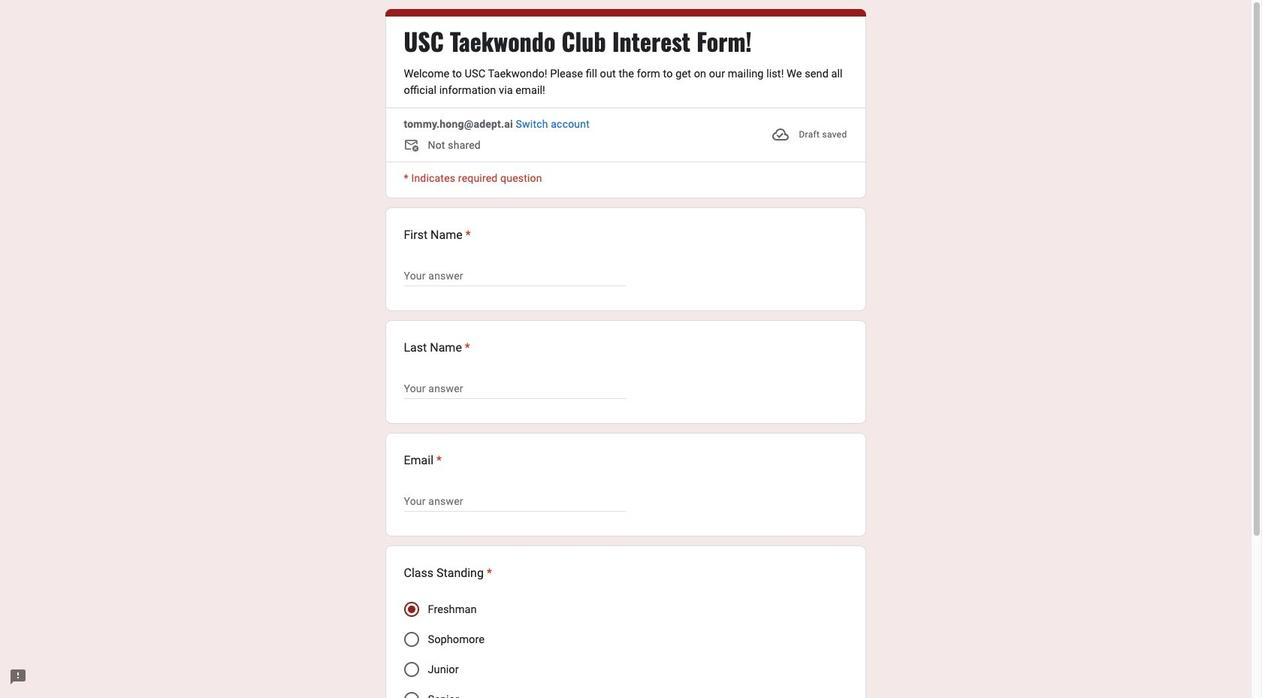 Task type: locate. For each thing, give the bounding box(es) containing it.
required question element
[[463, 226, 471, 244], [462, 339, 471, 357], [434, 452, 442, 470], [484, 565, 492, 583]]

Sophomore radio
[[404, 632, 419, 647]]

heading
[[404, 26, 752, 56], [404, 226, 471, 244], [404, 339, 471, 357], [404, 452, 442, 470], [404, 565, 492, 583]]

None text field
[[404, 267, 626, 285], [404, 380, 626, 398], [404, 267, 626, 285], [404, 380, 626, 398]]

list
[[385, 207, 866, 698]]

your email and google account are not part of your response image
[[404, 138, 428, 156]]

status
[[772, 117, 848, 153]]

Senior radio
[[404, 692, 419, 698]]

None text field
[[404, 492, 626, 510]]

your email and google account are not part of your response image
[[404, 138, 422, 156]]

1 heading from the top
[[404, 26, 752, 56]]

report a problem to google image
[[9, 668, 27, 686]]

3 heading from the top
[[404, 339, 471, 357]]



Task type: vqa. For each thing, say whether or not it's contained in the screenshot.
the Sophomore Icon
yes



Task type: describe. For each thing, give the bounding box(es) containing it.
Freshman radio
[[404, 602, 419, 617]]

senior image
[[404, 692, 419, 698]]

junior image
[[404, 662, 419, 677]]

5 heading from the top
[[404, 565, 492, 583]]

freshman image
[[408, 606, 415, 613]]

4 heading from the top
[[404, 452, 442, 470]]

2 heading from the top
[[404, 226, 471, 244]]

sophomore image
[[404, 632, 419, 647]]

Junior radio
[[404, 662, 419, 677]]



